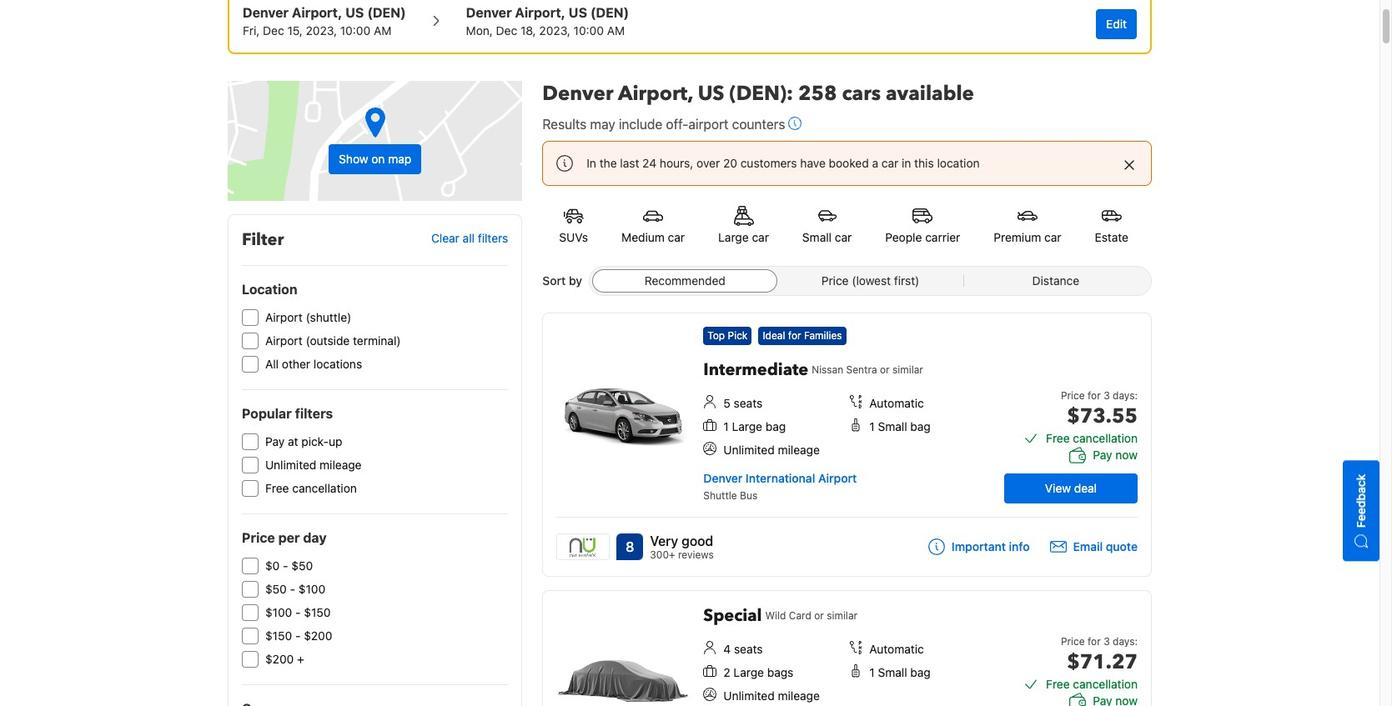 Task type: vqa. For each thing, say whether or not it's contained in the screenshot.
drop- in button
no



Task type: locate. For each thing, give the bounding box(es) containing it.
1 vertical spatial $150
[[265, 629, 292, 643]]

0 horizontal spatial similar
[[827, 610, 857, 622]]

0 vertical spatial $50
[[291, 559, 313, 573]]

pay left at
[[265, 435, 285, 449]]

0 horizontal spatial 10:00
[[340, 23, 370, 38]]

or for special
[[814, 610, 824, 622]]

car inside "button"
[[835, 230, 852, 244]]

10:00 for denver airport, us (den) mon, dec 18, 2023, 10:00 am
[[574, 23, 604, 38]]

1 vertical spatial $100
[[265, 606, 292, 620]]

1 vertical spatial similar
[[827, 610, 857, 622]]

2023, inside the 'denver airport, us (den) mon, dec 18, 2023, 10:00 am'
[[539, 23, 570, 38]]

large
[[718, 230, 749, 244], [732, 420, 762, 434], [733, 666, 764, 680]]

10:00 inside denver airport, us (den) fri, dec 15, 2023, 10:00 am
[[340, 23, 370, 38]]

map
[[388, 152, 411, 166]]

1 vertical spatial mileage
[[320, 458, 362, 472]]

2 vertical spatial unlimited
[[723, 689, 775, 703]]

for up the $73.55
[[1088, 389, 1101, 402]]

0 vertical spatial mileage
[[778, 443, 820, 457]]

0 horizontal spatial denver airport, us (den) group
[[243, 3, 406, 39]]

car left small car
[[752, 230, 769, 244]]

1
[[723, 420, 729, 434], [869, 420, 875, 434], [869, 666, 875, 680]]

2 am from the left
[[607, 23, 625, 38]]

- right $0 at the bottom left
[[283, 559, 288, 573]]

unlimited mileage down bags
[[723, 689, 820, 703]]

2 (den) from the left
[[590, 5, 629, 20]]

am
[[374, 23, 391, 38], [607, 23, 625, 38]]

$200 left "+"
[[265, 652, 294, 666]]

estate
[[1095, 230, 1128, 244]]

$200 up "+"
[[304, 629, 332, 643]]

denver airport, us (den): 258 cars available
[[542, 80, 974, 108]]

am down drop-off location element
[[607, 23, 625, 38]]

0 vertical spatial $200
[[304, 629, 332, 643]]

1 horizontal spatial denver airport, us (den) group
[[466, 3, 629, 39]]

0 vertical spatial seats
[[734, 396, 762, 410]]

2 denver airport, us (den) group from the left
[[466, 3, 629, 39]]

large inside button
[[718, 230, 749, 244]]

if you choose one, you'll need to make your own way there - but prices can be a lot lower. image
[[789, 117, 802, 130]]

small for 5 seats
[[878, 420, 907, 434]]

2023, inside denver airport, us (den) fri, dec 15, 2023, 10:00 am
[[306, 23, 337, 38]]

very good 300+ reviews
[[650, 534, 714, 561]]

$150
[[304, 606, 331, 620], [265, 629, 292, 643]]

filters inside button
[[478, 231, 508, 245]]

wild
[[765, 610, 786, 622]]

unlimited for 5 seats
[[723, 443, 775, 457]]

airport down "location"
[[265, 310, 302, 324]]

important info
[[952, 540, 1030, 554]]

product card group
[[542, 313, 1158, 577], [542, 591, 1152, 706]]

customers
[[740, 156, 797, 170]]

car right a
[[881, 156, 898, 170]]

seats for 4 seats
[[734, 642, 763, 656]]

price inside price for 3 days: $73.55
[[1061, 389, 1085, 402]]

1 horizontal spatial filters
[[478, 231, 508, 245]]

2
[[723, 666, 730, 680]]

free cancellation for $71.27
[[1046, 677, 1138, 691]]

3 inside price for 3 days: $71.27
[[1104, 636, 1110, 648]]

free cancellation down the $73.55
[[1046, 431, 1138, 445]]

denver up fri,
[[243, 5, 289, 20]]

cancellation for $73.55
[[1073, 431, 1138, 445]]

large down 5 seats
[[732, 420, 762, 434]]

2 vertical spatial free
[[1046, 677, 1070, 691]]

2 vertical spatial cancellation
[[1073, 677, 1138, 691]]

0 vertical spatial airport
[[265, 310, 302, 324]]

0 vertical spatial $100
[[298, 582, 325, 596]]

denver up results
[[542, 80, 613, 108]]

price inside price for 3 days: $71.27
[[1061, 636, 1085, 648]]

- down $0 - $50
[[290, 582, 295, 596]]

1 horizontal spatial or
[[880, 364, 890, 376]]

cancellation up pay now
[[1073, 431, 1138, 445]]

cancellation down "$71.27"
[[1073, 677, 1138, 691]]

free down the $73.55
[[1046, 431, 1070, 445]]

customer rating 8 very good element
[[650, 531, 714, 551]]

$200 +
[[265, 652, 304, 666]]

1 horizontal spatial us
[[569, 5, 587, 20]]

(den) for denver airport, us (den) mon, dec 18, 2023, 10:00 am
[[590, 5, 629, 20]]

0 vertical spatial filters
[[478, 231, 508, 245]]

airport, up the results may include off-airport counters
[[618, 80, 693, 108]]

dec inside the 'denver airport, us (den) mon, dec 18, 2023, 10:00 am'
[[496, 23, 517, 38]]

similar inside intermediate nissan sentra or similar
[[892, 364, 923, 376]]

denver for denver airport, us (den) mon, dec 18, 2023, 10:00 am
[[466, 5, 512, 20]]

have
[[800, 156, 826, 170]]

15,
[[287, 23, 303, 38]]

sort by element
[[589, 266, 1152, 296]]

price inside sort by 'element'
[[821, 274, 849, 288]]

0 vertical spatial free
[[1046, 431, 1070, 445]]

1 horizontal spatial similar
[[892, 364, 923, 376]]

2 automatic from the top
[[869, 642, 924, 656]]

large car button
[[702, 196, 786, 256]]

(den) inside the 'denver airport, us (den) mon, dec 18, 2023, 10:00 am'
[[590, 5, 629, 20]]

car for large car
[[752, 230, 769, 244]]

us inside denver airport, us (den) fri, dec 15, 2023, 10:00 am
[[345, 5, 364, 20]]

- down $100 - $150
[[295, 629, 301, 643]]

similar right card
[[827, 610, 857, 622]]

mileage down bags
[[778, 689, 820, 703]]

all
[[265, 357, 279, 371]]

3 up the $73.55
[[1104, 389, 1110, 402]]

free cancellation down pick-
[[265, 481, 357, 495]]

large right 2
[[733, 666, 764, 680]]

days: inside price for 3 days: $71.27
[[1113, 636, 1138, 648]]

nissan
[[812, 364, 843, 376]]

$100 down $50 - $100
[[265, 606, 292, 620]]

filters right all
[[478, 231, 508, 245]]

- up $150 - $200
[[295, 606, 301, 620]]

bags
[[767, 666, 793, 680]]

0 vertical spatial unlimited mileage
[[723, 443, 820, 457]]

the
[[599, 156, 617, 170]]

1 horizontal spatial pay
[[1093, 448, 1112, 462]]

filters
[[478, 231, 508, 245], [295, 406, 333, 421]]

seats
[[734, 396, 762, 410], [734, 642, 763, 656]]

1 3 from the top
[[1104, 389, 1110, 402]]

0 vertical spatial 3
[[1104, 389, 1110, 402]]

2 vertical spatial free cancellation
[[1046, 677, 1138, 691]]

3 inside price for 3 days: $73.55
[[1104, 389, 1110, 402]]

2 vertical spatial mileage
[[778, 689, 820, 703]]

1 vertical spatial filters
[[295, 406, 333, 421]]

unlimited mileage for 4 seats
[[723, 689, 820, 703]]

300+
[[650, 549, 675, 561]]

1 vertical spatial airport
[[265, 334, 302, 348]]

2 10:00 from the left
[[574, 23, 604, 38]]

denver up mon,
[[466, 5, 512, 20]]

1 vertical spatial or
[[814, 610, 824, 622]]

filters up pick-
[[295, 406, 333, 421]]

1 vertical spatial seats
[[734, 642, 763, 656]]

denver for denver international airport shuttle bus
[[703, 471, 743, 485]]

2 seats from the top
[[734, 642, 763, 656]]

$50
[[291, 559, 313, 573], [265, 582, 287, 596]]

airport for airport (outside terminal)
[[265, 334, 302, 348]]

airport,
[[292, 5, 342, 20], [515, 5, 565, 20], [618, 80, 693, 108]]

1 vertical spatial for
[[1088, 389, 1101, 402]]

price for price (lowest first)
[[821, 274, 849, 288]]

1 vertical spatial 1 small bag
[[869, 666, 931, 680]]

10:00 down drop-off location element
[[574, 23, 604, 38]]

airport, inside the 'denver airport, us (den) mon, dec 18, 2023, 10:00 am'
[[515, 5, 565, 20]]

dec left 15,
[[263, 23, 284, 38]]

1 horizontal spatial am
[[607, 23, 625, 38]]

(den):
[[729, 80, 793, 108]]

unlimited mileage down pick-
[[265, 458, 362, 472]]

us up pick-up date element
[[345, 5, 364, 20]]

mileage down up
[[320, 458, 362, 472]]

pay for pay at pick-up
[[265, 435, 285, 449]]

for up "$71.27"
[[1088, 636, 1101, 648]]

0 vertical spatial similar
[[892, 364, 923, 376]]

1 horizontal spatial airport,
[[515, 5, 565, 20]]

intermediate
[[703, 359, 808, 381]]

10:00 inside the 'denver airport, us (den) mon, dec 18, 2023, 10:00 am'
[[574, 23, 604, 38]]

for inside price for 3 days: $71.27
[[1088, 636, 1101, 648]]

8
[[626, 540, 634, 555]]

denver inside denver airport, us (den) fri, dec 15, 2023, 10:00 am
[[243, 5, 289, 20]]

denver inside denver international airport shuttle bus
[[703, 471, 743, 485]]

denver airport, us (den) mon, dec 18, 2023, 10:00 am
[[466, 5, 629, 38]]

10:00 down pick-up location element
[[340, 23, 370, 38]]

1 for 4 seats
[[869, 666, 875, 680]]

(den) up pick-up date element
[[367, 5, 406, 20]]

or right card
[[814, 610, 824, 622]]

0 vertical spatial product card group
[[542, 313, 1158, 577]]

1 automatic from the top
[[869, 396, 924, 410]]

0 horizontal spatial 2023,
[[306, 23, 337, 38]]

0 horizontal spatial pay
[[265, 435, 285, 449]]

top
[[708, 329, 725, 342]]

am inside denver airport, us (den) fri, dec 15, 2023, 10:00 am
[[374, 23, 391, 38]]

0 vertical spatial automatic
[[869, 396, 924, 410]]

2023, down pick-up location element
[[306, 23, 337, 38]]

0 horizontal spatial am
[[374, 23, 391, 38]]

day
[[303, 530, 327, 545]]

mileage for 4 seats
[[778, 689, 820, 703]]

0 horizontal spatial (den)
[[367, 5, 406, 20]]

important info button
[[928, 539, 1030, 555]]

price left "per"
[[242, 530, 275, 545]]

2023, down drop-off location element
[[539, 23, 570, 38]]

1 product card group from the top
[[542, 313, 1158, 577]]

bag for 5 seats
[[910, 420, 931, 434]]

1 vertical spatial small
[[878, 420, 907, 434]]

1 dec from the left
[[263, 23, 284, 38]]

for
[[788, 329, 801, 342], [1088, 389, 1101, 402], [1088, 636, 1101, 648]]

recommended
[[644, 274, 725, 288]]

2 vertical spatial large
[[733, 666, 764, 680]]

3
[[1104, 389, 1110, 402], [1104, 636, 1110, 648]]

automatic for bags
[[869, 642, 924, 656]]

car for premium car
[[1044, 230, 1061, 244]]

unlimited down "2 large bags"
[[723, 689, 775, 703]]

airport, up pick-up date element
[[292, 5, 342, 20]]

airport right international
[[818, 471, 857, 485]]

$150 up $150 - $200
[[304, 606, 331, 620]]

1 vertical spatial 3
[[1104, 636, 1110, 648]]

airport
[[688, 117, 729, 132]]

1 vertical spatial $50
[[265, 582, 287, 596]]

2 product card group from the top
[[542, 591, 1152, 706]]

medium car
[[621, 230, 685, 244]]

ideal for families
[[763, 329, 842, 342]]

2 vertical spatial for
[[1088, 636, 1101, 648]]

dec for denver airport, us (den) fri, dec 15, 2023, 10:00 am
[[263, 23, 284, 38]]

for for $73.55
[[1088, 389, 1101, 402]]

denver for denver airport, us (den) fri, dec 15, 2023, 10:00 am
[[243, 5, 289, 20]]

filter
[[242, 229, 284, 251]]

0 horizontal spatial $50
[[265, 582, 287, 596]]

free down at
[[265, 481, 289, 495]]

0 horizontal spatial or
[[814, 610, 824, 622]]

very
[[650, 534, 678, 549]]

price up "$71.27"
[[1061, 636, 1085, 648]]

0 vertical spatial or
[[880, 364, 890, 376]]

for right the ideal
[[788, 329, 801, 342]]

1 days: from the top
[[1113, 389, 1138, 402]]

1 vertical spatial automatic
[[869, 642, 924, 656]]

3 for $71.27
[[1104, 636, 1110, 648]]

1 1 small bag from the top
[[869, 420, 931, 434]]

denver airport, us (den) group
[[243, 3, 406, 39], [466, 3, 629, 39]]

1 horizontal spatial $200
[[304, 629, 332, 643]]

1 horizontal spatial 2023,
[[539, 23, 570, 38]]

2 dec from the left
[[496, 23, 517, 38]]

free down "$71.27"
[[1046, 677, 1070, 691]]

1 am from the left
[[374, 23, 391, 38]]

by
[[569, 274, 582, 288]]

- for $0
[[283, 559, 288, 573]]

similar right sentra
[[892, 364, 923, 376]]

am down pick-up location element
[[374, 23, 391, 38]]

1 small bag for 2 large bags
[[869, 666, 931, 680]]

0 vertical spatial small
[[802, 230, 832, 244]]

off-
[[666, 117, 688, 132]]

2 vertical spatial unlimited mileage
[[723, 689, 820, 703]]

1 horizontal spatial 10:00
[[574, 23, 604, 38]]

families
[[804, 329, 842, 342]]

airport
[[265, 310, 302, 324], [265, 334, 302, 348], [818, 471, 857, 485]]

unlimited mileage down the 1 large bag
[[723, 443, 820, 457]]

(den) up drop-off date element
[[590, 5, 629, 20]]

pay now
[[1093, 448, 1138, 462]]

2 days: from the top
[[1113, 636, 1138, 648]]

denver for denver airport, us (den): 258 cars available
[[542, 80, 613, 108]]

price
[[821, 274, 849, 288], [1061, 389, 1085, 402], [242, 530, 275, 545], [1061, 636, 1085, 648]]

denver inside the 'denver airport, us (den) mon, dec 18, 2023, 10:00 am'
[[466, 5, 512, 20]]

0 horizontal spatial us
[[345, 5, 364, 20]]

$150 up $200 +
[[265, 629, 292, 643]]

premium
[[994, 230, 1041, 244]]

large for 4
[[733, 666, 764, 680]]

0 horizontal spatial $200
[[265, 652, 294, 666]]

1 seats from the top
[[734, 396, 762, 410]]

us up drop-off date element
[[569, 5, 587, 20]]

dec for denver airport, us (den) mon, dec 18, 2023, 10:00 am
[[496, 23, 517, 38]]

0 horizontal spatial dec
[[263, 23, 284, 38]]

0 vertical spatial days:
[[1113, 389, 1138, 402]]

product card group containing $71.27
[[542, 591, 1152, 706]]

$100 up $100 - $150
[[298, 582, 325, 596]]

us up airport
[[698, 80, 724, 108]]

2 horizontal spatial us
[[698, 80, 724, 108]]

mileage up international
[[778, 443, 820, 457]]

similar inside special wild card or similar
[[827, 610, 857, 622]]

email
[[1073, 540, 1103, 554]]

price up the $73.55
[[1061, 389, 1085, 402]]

1 horizontal spatial $150
[[304, 606, 331, 620]]

0 vertical spatial 1 small bag
[[869, 420, 931, 434]]

1 10:00 from the left
[[340, 23, 370, 38]]

days: up the $73.55
[[1113, 389, 1138, 402]]

dec left 18, at the top of the page
[[496, 23, 517, 38]]

large up recommended
[[718, 230, 749, 244]]

for inside price for 3 days: $73.55
[[1088, 389, 1101, 402]]

denver airport, us (den) fri, dec 15, 2023, 10:00 am
[[243, 5, 406, 38]]

2 1 small bag from the top
[[869, 666, 931, 680]]

$50 - $100
[[265, 582, 325, 596]]

unlimited down at
[[265, 458, 316, 472]]

1 horizontal spatial dec
[[496, 23, 517, 38]]

pay for pay now
[[1093, 448, 1112, 462]]

pay inside product card group
[[1093, 448, 1112, 462]]

supplied by nu car rental image
[[557, 535, 609, 560]]

or right sentra
[[880, 364, 890, 376]]

sentra
[[846, 364, 877, 376]]

1 vertical spatial days:
[[1113, 636, 1138, 648]]

bag
[[765, 420, 786, 434], [910, 420, 931, 434], [910, 666, 931, 680]]

edit button
[[1096, 9, 1137, 39]]

days: up "$71.27"
[[1113, 636, 1138, 648]]

similar
[[892, 364, 923, 376], [827, 610, 857, 622]]

airport up all
[[265, 334, 302, 348]]

0 vertical spatial free cancellation
[[1046, 431, 1138, 445]]

1 (den) from the left
[[367, 5, 406, 20]]

seats right 4
[[734, 642, 763, 656]]

2 vertical spatial airport
[[818, 471, 857, 485]]

or for intermediate
[[880, 364, 890, 376]]

in
[[587, 156, 596, 170]]

2023, for denver airport, us (den) mon, dec 18, 2023, 10:00 am
[[539, 23, 570, 38]]

0 vertical spatial unlimited
[[723, 443, 775, 457]]

days: inside price for 3 days: $73.55
[[1113, 389, 1138, 402]]

5
[[723, 396, 730, 410]]

car up price (lowest first)
[[835, 230, 852, 244]]

1 denver airport, us (den) group from the left
[[243, 3, 406, 39]]

2 vertical spatial small
[[878, 666, 907, 680]]

free for $73.55
[[1046, 431, 1070, 445]]

1 horizontal spatial $50
[[291, 559, 313, 573]]

0 vertical spatial for
[[788, 329, 801, 342]]

card
[[789, 610, 811, 622]]

-
[[283, 559, 288, 573], [290, 582, 295, 596], [295, 606, 301, 620], [295, 629, 301, 643]]

airport, for denver airport, us (den) fri, dec 15, 2023, 10:00 am
[[292, 5, 342, 20]]

$50 up $50 - $100
[[291, 559, 313, 573]]

dec inside denver airport, us (den) fri, dec 15, 2023, 10:00 am
[[263, 23, 284, 38]]

airport, inside denver airport, us (den) fri, dec 15, 2023, 10:00 am
[[292, 5, 342, 20]]

1 vertical spatial free cancellation
[[265, 481, 357, 495]]

2 horizontal spatial airport,
[[618, 80, 693, 108]]

automatic
[[869, 396, 924, 410], [869, 642, 924, 656]]

unlimited
[[723, 443, 775, 457], [265, 458, 316, 472], [723, 689, 775, 703]]

days: for $73.55
[[1113, 389, 1138, 402]]

unlimited down the 1 large bag
[[723, 443, 775, 457]]

0 vertical spatial cancellation
[[1073, 431, 1138, 445]]

small for 4 seats
[[878, 666, 907, 680]]

cancellation down pick-
[[292, 481, 357, 495]]

seats right 5
[[734, 396, 762, 410]]

(den) inside denver airport, us (den) fri, dec 15, 2023, 10:00 am
[[367, 5, 406, 20]]

denver up shuttle
[[703, 471, 743, 485]]

1 horizontal spatial (den)
[[590, 5, 629, 20]]

or inside intermediate nissan sentra or similar
[[880, 364, 890, 376]]

2 2023, from the left
[[539, 23, 570, 38]]

0 vertical spatial large
[[718, 230, 749, 244]]

2023, for denver airport, us (den) fri, dec 15, 2023, 10:00 am
[[306, 23, 337, 38]]

price for price for 3 days: $73.55
[[1061, 389, 1085, 402]]

results
[[542, 117, 587, 132]]

3 up "$71.27"
[[1104, 636, 1110, 648]]

fri,
[[243, 23, 260, 38]]

1 2023, from the left
[[306, 23, 337, 38]]

1 vertical spatial unlimited mileage
[[265, 458, 362, 472]]

free cancellation down "$71.27"
[[1046, 677, 1138, 691]]

people carrier button
[[868, 196, 977, 256]]

$50 down $0 at the bottom left
[[265, 582, 287, 596]]

2 3 from the top
[[1104, 636, 1110, 648]]

or inside special wild card or similar
[[814, 610, 824, 622]]

(den) for denver airport, us (den) fri, dec 15, 2023, 10:00 am
[[367, 5, 406, 20]]

car right medium
[[668, 230, 685, 244]]

1 vertical spatial product card group
[[542, 591, 1152, 706]]

1 vertical spatial large
[[732, 420, 762, 434]]

am inside the 'denver airport, us (den) mon, dec 18, 2023, 10:00 am'
[[607, 23, 625, 38]]

0 horizontal spatial airport,
[[292, 5, 342, 20]]

popular filters
[[242, 406, 333, 421]]

bus
[[740, 490, 757, 502]]

pay left now
[[1093, 448, 1112, 462]]

4 seats
[[723, 642, 763, 656]]

pick
[[728, 329, 748, 342]]

small
[[802, 230, 832, 244], [878, 420, 907, 434], [878, 666, 907, 680]]

car right the premium
[[1044, 230, 1061, 244]]

price for price per day
[[242, 530, 275, 545]]

us for mon,
[[569, 5, 587, 20]]

price left (lowest
[[821, 274, 849, 288]]

special wild card or similar
[[703, 605, 857, 627]]

airport, up drop-off date element
[[515, 5, 565, 20]]

1 vertical spatial $200
[[265, 652, 294, 666]]

us inside the 'denver airport, us (den) mon, dec 18, 2023, 10:00 am'
[[569, 5, 587, 20]]

premium car button
[[977, 196, 1078, 256]]



Task type: describe. For each thing, give the bounding box(es) containing it.
show
[[339, 152, 368, 166]]

all other locations
[[265, 357, 362, 371]]

suvs
[[559, 230, 588, 244]]

view
[[1045, 481, 1071, 495]]

0 vertical spatial $150
[[304, 606, 331, 620]]

cancellation for $71.27
[[1073, 677, 1138, 691]]

free cancellation for $73.55
[[1046, 431, 1138, 445]]

$0 - $50
[[265, 559, 313, 573]]

counters
[[732, 117, 785, 132]]

all
[[463, 231, 475, 245]]

special
[[703, 605, 762, 627]]

am for denver airport, us (den) fri, dec 15, 2023, 10:00 am
[[374, 23, 391, 38]]

view deal
[[1045, 481, 1097, 495]]

available
[[886, 80, 974, 108]]

3 for $73.55
[[1104, 389, 1110, 402]]

0 horizontal spatial $150
[[265, 629, 292, 643]]

mon,
[[466, 23, 493, 38]]

on
[[371, 152, 385, 166]]

good
[[682, 534, 713, 549]]

clear all filters
[[431, 231, 508, 245]]

$73.55
[[1067, 403, 1138, 430]]

edit
[[1106, 17, 1127, 31]]

intermediate nissan sentra or similar
[[703, 359, 923, 381]]

1 vertical spatial free
[[265, 481, 289, 495]]

seats for 5 seats
[[734, 396, 762, 410]]

bag for 4 seats
[[910, 666, 931, 680]]

large for 5
[[732, 420, 762, 434]]

days: for $71.27
[[1113, 636, 1138, 648]]

this
[[914, 156, 934, 170]]

airport (outside terminal)
[[265, 334, 401, 348]]

(lowest
[[852, 274, 891, 288]]

258
[[798, 80, 837, 108]]

0 horizontal spatial $100
[[265, 606, 292, 620]]

for for $71.27
[[1088, 636, 1101, 648]]

0 horizontal spatial filters
[[295, 406, 333, 421]]

estate button
[[1078, 196, 1145, 256]]

product card group containing $73.55
[[542, 313, 1158, 577]]

clear
[[431, 231, 459, 245]]

small car
[[802, 230, 852, 244]]

in
[[902, 156, 911, 170]]

price (lowest first)
[[821, 274, 919, 288]]

price for 3 days: $73.55
[[1061, 389, 1138, 430]]

denver international airport button
[[703, 471, 857, 485]]

reviews
[[678, 549, 714, 561]]

airport inside denver international airport shuttle bus
[[818, 471, 857, 485]]

- for $100
[[295, 606, 301, 620]]

show on map button
[[228, 81, 522, 201]]

distance
[[1032, 274, 1079, 288]]

24
[[642, 156, 657, 170]]

people carrier
[[885, 230, 960, 244]]

1 horizontal spatial $100
[[298, 582, 325, 596]]

terminal)
[[353, 334, 401, 348]]

5 seats
[[723, 396, 762, 410]]

deal
[[1074, 481, 1097, 495]]

us for 258
[[698, 80, 724, 108]]

mileage for 5 seats
[[778, 443, 820, 457]]

top pick
[[708, 329, 748, 342]]

info
[[1009, 540, 1030, 554]]

include
[[619, 117, 662, 132]]

pay at pick-up
[[265, 435, 342, 449]]

other
[[282, 357, 310, 371]]

last
[[620, 156, 639, 170]]

in the last 24 hours, over 20 customers have booked a car in this location
[[587, 156, 980, 170]]

drop-off location element
[[466, 3, 629, 23]]

first)
[[894, 274, 919, 288]]

search summary element
[[228, 0, 1152, 54]]

large car
[[718, 230, 769, 244]]

feedback
[[1354, 475, 1368, 528]]

1 small bag for 1 large bag
[[869, 420, 931, 434]]

if you choose one, you'll need to make your own way there - but prices can be a lot lower. image
[[789, 117, 802, 130]]

similar for intermediate
[[892, 364, 923, 376]]

20
[[723, 156, 737, 170]]

small car button
[[786, 196, 868, 256]]

pick-up date element
[[243, 23, 406, 39]]

ideal
[[763, 329, 785, 342]]

us for fri,
[[345, 5, 364, 20]]

10:00 for denver airport, us (den) fri, dec 15, 2023, 10:00 am
[[340, 23, 370, 38]]

1 vertical spatial cancellation
[[292, 481, 357, 495]]

quote
[[1106, 540, 1138, 554]]

price for 3 days: $71.27
[[1061, 636, 1138, 676]]

hours,
[[660, 156, 693, 170]]

email quote
[[1073, 540, 1138, 554]]

carrier
[[925, 230, 960, 244]]

- for $150
[[295, 629, 301, 643]]

view deal button
[[1004, 474, 1138, 504]]

similar for special
[[827, 610, 857, 622]]

airport, for denver airport, us (den) mon, dec 18, 2023, 10:00 am
[[515, 5, 565, 20]]

airport, for denver airport, us (den): 258 cars available
[[618, 80, 693, 108]]

small inside "button"
[[802, 230, 832, 244]]

pick-up location element
[[243, 3, 406, 23]]

important
[[952, 540, 1006, 554]]

location
[[242, 282, 297, 297]]

sort by
[[542, 274, 582, 288]]

1 for 5 seats
[[869, 420, 875, 434]]

medium
[[621, 230, 665, 244]]

denver international airport shuttle bus
[[703, 471, 857, 502]]

free for $71.27
[[1046, 677, 1070, 691]]

(outside
[[306, 334, 350, 348]]

email quote button
[[1050, 539, 1138, 555]]

unlimited for 4 seats
[[723, 689, 775, 703]]

automatic for bag
[[869, 396, 924, 410]]

price for price for 3 days: $71.27
[[1061, 636, 1085, 648]]

popular
[[242, 406, 292, 421]]

+
[[297, 652, 304, 666]]

4
[[723, 642, 731, 656]]

car for medium car
[[668, 230, 685, 244]]

18,
[[520, 23, 536, 38]]

drop-off date element
[[466, 23, 629, 39]]

people
[[885, 230, 922, 244]]

am for denver airport, us (den) mon, dec 18, 2023, 10:00 am
[[607, 23, 625, 38]]

car for small car
[[835, 230, 852, 244]]

per
[[278, 530, 300, 545]]

at
[[288, 435, 298, 449]]

may
[[590, 117, 615, 132]]

$100 - $150
[[265, 606, 331, 620]]

- for $50
[[290, 582, 295, 596]]

airport for airport (shuttle)
[[265, 310, 302, 324]]

1 vertical spatial unlimited
[[265, 458, 316, 472]]

unlimited mileage for 5 seats
[[723, 443, 820, 457]]

feedback button
[[1343, 461, 1380, 562]]

over
[[697, 156, 720, 170]]

$0
[[265, 559, 280, 573]]

cars
[[842, 80, 881, 108]]



